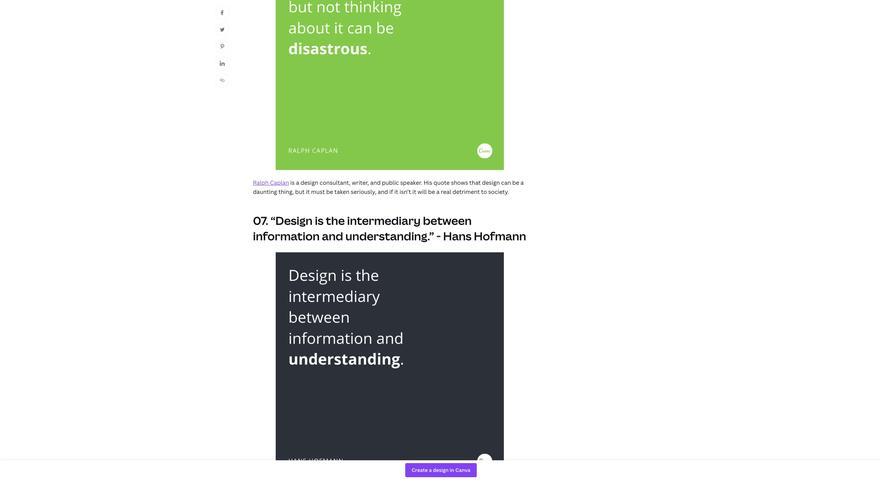 Task type: locate. For each thing, give the bounding box(es) containing it.
design up to
[[482, 179, 500, 187]]

thing,
[[279, 188, 294, 196]]

design
[[301, 179, 318, 187], [482, 179, 500, 187]]

isn't
[[400, 188, 411, 196]]

ralph caplan
[[253, 179, 289, 187]]

if
[[389, 188, 393, 196]]

and inside 07. "design is the intermediary between information and understanding." - hans hofmann
[[322, 228, 343, 244]]

a
[[296, 179, 299, 187], [521, 179, 524, 187], [436, 188, 440, 196]]

hofmann
[[474, 228, 526, 244]]

1 vertical spatial is
[[315, 213, 324, 228]]

0 vertical spatial is
[[290, 179, 295, 187]]

it right if
[[394, 188, 398, 196]]

it
[[306, 188, 310, 196], [394, 188, 398, 196], [413, 188, 416, 196]]

public
[[382, 179, 399, 187]]

a right can
[[521, 179, 524, 187]]

is left the
[[315, 213, 324, 228]]

1 horizontal spatial it
[[394, 188, 398, 196]]

and down the
[[322, 228, 343, 244]]

2 horizontal spatial be
[[512, 179, 519, 187]]

and
[[370, 179, 381, 187], [378, 188, 388, 196], [322, 228, 343, 244]]

design up the must on the left top
[[301, 179, 318, 187]]

be
[[512, 179, 519, 187], [326, 188, 333, 196], [428, 188, 435, 196]]

shows
[[451, 179, 468, 187]]

1 horizontal spatial is
[[315, 213, 324, 228]]

is up thing,
[[290, 179, 295, 187]]

2 vertical spatial and
[[322, 228, 343, 244]]

quote
[[434, 179, 450, 187]]

2 it from the left
[[394, 188, 398, 196]]

daunting
[[253, 188, 277, 196]]

is
[[290, 179, 295, 187], [315, 213, 324, 228]]

and up seriously,
[[370, 179, 381, 187]]

is a design consultant, writer, and public speaker. his quote shows that design can be a daunting thing, but it must be taken seriously, and if it isn't it will be a real detriment to society.
[[253, 179, 524, 196]]

but
[[295, 188, 305, 196]]

0 horizontal spatial be
[[326, 188, 333, 196]]

be right will
[[428, 188, 435, 196]]

2 horizontal spatial a
[[521, 179, 524, 187]]

consultant,
[[320, 179, 351, 187]]

0 horizontal spatial it
[[306, 188, 310, 196]]

0 vertical spatial and
[[370, 179, 381, 187]]

1 vertical spatial and
[[378, 188, 388, 196]]

07.
[[253, 213, 268, 228]]

between
[[423, 213, 472, 228]]

1 design from the left
[[301, 179, 318, 187]]

seriously,
[[351, 188, 376, 196]]

1 horizontal spatial design
[[482, 179, 500, 187]]

a up 'but'
[[296, 179, 299, 187]]

to
[[481, 188, 487, 196]]

will
[[418, 188, 427, 196]]

2 horizontal spatial it
[[413, 188, 416, 196]]

it right 'but'
[[306, 188, 310, 196]]

be down consultant,
[[326, 188, 333, 196]]

his
[[424, 179, 432, 187]]

0 horizontal spatial a
[[296, 179, 299, 187]]

a left real
[[436, 188, 440, 196]]

be right can
[[512, 179, 519, 187]]

writer,
[[352, 179, 369, 187]]

it left will
[[413, 188, 416, 196]]

hans
[[443, 228, 472, 244]]

and left if
[[378, 188, 388, 196]]

0 horizontal spatial design
[[301, 179, 318, 187]]

0 horizontal spatial is
[[290, 179, 295, 187]]



Task type: describe. For each thing, give the bounding box(es) containing it.
ralph caplan link
[[253, 179, 289, 187]]

society.
[[488, 188, 509, 196]]

3 it from the left
[[413, 188, 416, 196]]

the
[[326, 213, 345, 228]]

"design
[[271, 213, 313, 228]]

that
[[470, 179, 481, 187]]

1 horizontal spatial a
[[436, 188, 440, 196]]

must
[[311, 188, 325, 196]]

caplan
[[270, 179, 289, 187]]

1 it from the left
[[306, 188, 310, 196]]

real
[[441, 188, 451, 196]]

07. "design is the intermediary between information and understanding." - hans hofmann
[[253, 213, 526, 244]]

2 design from the left
[[482, 179, 500, 187]]

information
[[253, 228, 320, 244]]

speaker.
[[400, 179, 422, 187]]

understanding."
[[346, 228, 434, 244]]

-
[[437, 228, 441, 244]]

taken
[[335, 188, 350, 196]]

ralph
[[253, 179, 269, 187]]

can
[[501, 179, 511, 187]]

is inside the is a design consultant, writer, and public speaker. his quote shows that design can be a daunting thing, but it must be taken seriously, and if it isn't it will be a real detriment to society.
[[290, 179, 295, 187]]

intermediary
[[347, 213, 421, 228]]

1 horizontal spatial be
[[428, 188, 435, 196]]

detriment
[[453, 188, 480, 196]]

is inside 07. "design is the intermediary between information and understanding." - hans hofmann
[[315, 213, 324, 228]]



Task type: vqa. For each thing, say whether or not it's contained in the screenshot.
first DESIGN from left
yes



